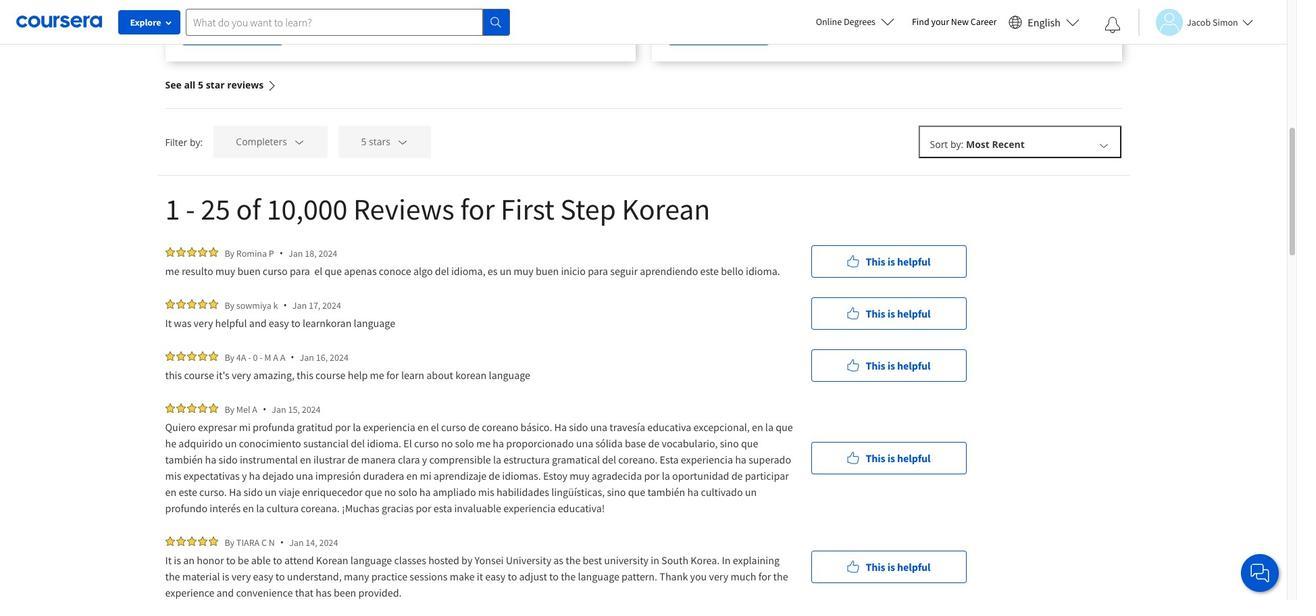 Task type: describe. For each thing, give the bounding box(es) containing it.
gracias
[[382, 502, 414, 515]]

0 horizontal spatial for
[[387, 368, 399, 382]]

impresión
[[316, 469, 361, 483]]

jan inside by tiara c n • jan 14, 2024
[[289, 536, 304, 549]]

0 vertical spatial no
[[441, 437, 453, 450]]

able
[[251, 554, 271, 567]]

0 vertical spatial sino
[[720, 437, 739, 450]]

very down the 4a
[[232, 368, 251, 382]]

very down be
[[232, 570, 251, 583]]

c
[[262, 536, 267, 549]]

best
[[583, 554, 602, 567]]

new
[[952, 16, 969, 28]]

expresar
[[198, 420, 237, 434]]

básico.
[[521, 420, 552, 434]]

explore
[[130, 16, 161, 28]]

participar
[[745, 469, 789, 483]]

2024 for que
[[319, 247, 338, 259]]

0 horizontal spatial -
[[186, 191, 195, 228]]

find your new career
[[912, 16, 997, 28]]

3 this is helpful button from the top
[[811, 349, 967, 382]]

ha down oportunidad
[[688, 485, 699, 499]]

de left coreano
[[468, 420, 480, 434]]

1 vertical spatial sino
[[607, 485, 626, 499]]

about
[[427, 368, 453, 382]]

invaluable
[[454, 502, 502, 515]]

ha up expectativas at the left bottom of page
[[205, 453, 217, 466]]

by: for filter
[[190, 136, 203, 148]]

1 horizontal spatial y
[[422, 453, 427, 466]]

jacob simon
[[1188, 16, 1239, 28]]

easy up convenience
[[253, 570, 273, 583]]

educativa!
[[558, 502, 605, 515]]

easy right it
[[486, 570, 506, 583]]

this for que
[[866, 451, 886, 465]]

0 horizontal spatial el
[[314, 264, 323, 278]]

sort by: most recent
[[930, 138, 1025, 151]]

see all 5 star reviews button
[[165, 62, 277, 108]]

oportunidad
[[673, 469, 730, 483]]

este inside the quiero expresar mi profunda gratitud por la experiencia en el curso de coreano básico. ha sido una travesía educativa excepcional, en la que he adquirido un conocimiento sustancial del idioma. el curso no solo me ha proporcionado una sólida base de vocabulario, sino que también ha sido instrumental en ilustrar de manera clara y comprensible la estructura gramatical del coreano. esta experiencia ha superado mis expectativas y ha dejado una impresión duradera en mi aprendizaje de idiomas. estoy muy agradecida por la oportunidad de participar en este curso. ha sido un viaje enriquecedor que no solo ha ampliado mis habilidades lingüísticas, sino que también ha cultivado un profundo interés en la cultura coreana. ¡muchas gracias por esta invaluable experiencia educativa!
[[179, 485, 197, 499]]

romina
[[236, 247, 267, 259]]

es
[[488, 264, 498, 278]]

most
[[967, 138, 990, 151]]

manera
[[361, 453, 396, 466]]

to left adjust
[[508, 570, 517, 583]]

5 inside button
[[198, 78, 203, 91]]

aprendizaje
[[434, 469, 487, 483]]

2024 for learnkoran
[[322, 299, 341, 311]]

this is helpful for bello
[[866, 254, 931, 268]]

it was very helpful and easy to learnkoran language
[[165, 316, 395, 330]]

to right able
[[273, 554, 282, 567]]

de right base
[[649, 437, 660, 450]]

the up the experience
[[165, 570, 180, 583]]

1 horizontal spatial for
[[460, 191, 495, 228]]

0 vertical spatial curso
[[263, 264, 288, 278]]

very right was
[[194, 316, 213, 330]]

see
[[165, 78, 182, 91]]

1 horizontal spatial mi
[[420, 469, 432, 483]]

helpful for me resulto muy buen curso para  el que apenas conoce algo del idioma, es un muy buen inicio para seguir aprendiendo este bello idioma.
[[898, 254, 931, 268]]

it for it is an honor to be able to attend korean language classes hosted by yonsei university as the best university in south korea. in explaining the material is very easy to understand, many practice sessions make it easy to adjust to the language pattern. thank you very much for the experience and convenience that has been provided.
[[165, 554, 172, 567]]

ampliado
[[433, 485, 476, 499]]

see all 5 star reviews
[[165, 78, 264, 91]]

learn
[[401, 368, 425, 382]]

1 course from the left
[[184, 368, 214, 382]]

completers
[[236, 135, 287, 148]]

2 vertical spatial una
[[296, 469, 313, 483]]

un down expresar
[[225, 437, 237, 450]]

adquirido
[[179, 437, 223, 450]]

• right n
[[280, 536, 284, 549]]

understand,
[[287, 570, 342, 583]]

explore button
[[118, 10, 180, 34]]

quiero expresar mi profunda gratitud por la experiencia en el curso de coreano básico. ha sido una travesía educativa excepcional, en la que he adquirido un conocimiento sustancial del idioma. el curso no solo me ha proporcionado una sólida base de vocabulario, sino que también ha sido instrumental en ilustrar de manera clara y comprensible la estructura gramatical del coreano. esta experiencia ha superado mis expectativas y ha dejado una impresión duradera en mi aprendizaje de idiomas. estoy muy agradecida por la oportunidad de participar en este curso. ha sido un viaje enriquecedor que no solo ha ampliado mis habilidades lingüísticas, sino que también ha cultivado un profundo interés en la cultura coreana. ¡muchas gracias por esta invaluable experiencia educativa!
[[165, 420, 795, 515]]

la left 'cultura'
[[256, 502, 265, 515]]

curso.
[[199, 485, 227, 499]]

1 horizontal spatial sido
[[244, 485, 263, 499]]

by for very
[[225, 351, 235, 363]]

k
[[273, 299, 278, 311]]

language right learnkoran in the left bottom of the page
[[354, 316, 395, 330]]

korean
[[456, 368, 487, 382]]

interés
[[210, 502, 241, 515]]

3 this is helpful from the top
[[866, 359, 931, 372]]

0 vertical spatial me
[[165, 264, 180, 278]]

2024 for experiencia
[[302, 403, 321, 415]]

en left ilustrar
[[300, 453, 311, 466]]

14,
[[306, 536, 318, 549]]

very down in
[[709, 570, 729, 583]]

2 horizontal spatial del
[[602, 453, 617, 466]]

been
[[334, 586, 356, 600]]

enriquecedor
[[302, 485, 363, 499]]

this is helpful button for korea.
[[811, 551, 967, 583]]

filter by:
[[165, 136, 203, 148]]

honor
[[197, 554, 224, 567]]

by
[[462, 554, 473, 567]]

first
[[501, 191, 555, 228]]

m
[[264, 351, 271, 363]]

to down by sowmiya k • jan 17, 2024
[[291, 316, 301, 330]]

this for bello
[[866, 254, 886, 268]]

la down esta
[[662, 469, 670, 483]]

attend
[[285, 554, 314, 567]]

by for buen
[[225, 247, 235, 259]]

un down participar
[[745, 485, 757, 499]]

• for curso
[[280, 247, 283, 260]]

1 this from the left
[[165, 368, 182, 382]]

to up convenience
[[276, 570, 285, 583]]

habilidades
[[497, 485, 549, 499]]

2 this from the left
[[297, 368, 314, 382]]

1 horizontal spatial a
[[273, 351, 278, 363]]

2 horizontal spatial a
[[280, 351, 285, 363]]

algo
[[414, 264, 433, 278]]

0
[[253, 351, 258, 363]]

1 vertical spatial sido
[[219, 453, 238, 466]]

by 4a - 0 - m a a • jan 16, 2024
[[225, 351, 349, 364]]

1 vertical spatial una
[[576, 437, 594, 450]]

1 horizontal spatial experiencia
[[504, 502, 556, 515]]

the right as on the left bottom of page
[[566, 554, 581, 567]]

2 vertical spatial curso
[[414, 437, 439, 450]]

a inside 'by mel a • jan 15, 2024'
[[252, 403, 258, 415]]

2 course from the left
[[316, 368, 346, 382]]

reviews
[[354, 191, 455, 228]]

1 horizontal spatial mis
[[478, 485, 495, 499]]

online degrees button
[[805, 7, 906, 36]]

tiara
[[236, 536, 260, 549]]

el
[[404, 437, 412, 450]]

all
[[184, 78, 196, 91]]

un down dejado
[[265, 485, 277, 499]]

1 vertical spatial solo
[[398, 485, 417, 499]]

profundo
[[165, 502, 208, 515]]

What do you want to learn? text field
[[186, 8, 483, 35]]

gratitud
[[297, 420, 333, 434]]

• right "m"
[[291, 351, 294, 364]]

2 horizontal spatial -
[[260, 351, 263, 363]]

coursera image
[[16, 11, 102, 33]]

as
[[554, 554, 564, 567]]

it's
[[216, 368, 230, 382]]

5 inside button
[[361, 135, 367, 148]]

2 this from the top
[[866, 307, 886, 320]]

lingüísticas,
[[552, 485, 605, 499]]

learnkoran
[[303, 316, 352, 330]]

and inside it is an honor to be able to attend korean language classes hosted by yonsei university as the best university in south korea. in explaining the material is very easy to understand, many practice sessions make it easy to adjust to the language pattern. thank you very much for the experience and convenience that has been provided.
[[217, 586, 234, 600]]

0 horizontal spatial muy
[[215, 264, 235, 278]]

coreano
[[482, 420, 519, 434]]

this for korea.
[[866, 560, 886, 574]]

muy inside the quiero expresar mi profunda gratitud por la experiencia en el curso de coreano básico. ha sido una travesía educativa excepcional, en la que he adquirido un conocimiento sustancial del idioma. el curso no solo me ha proporcionado una sólida base de vocabulario, sino que también ha sido instrumental en ilustrar de manera clara y comprensible la estructura gramatical del coreano. esta experiencia ha superado mis expectativas y ha dejado una impresión duradera en mi aprendizaje de idiomas. estoy muy agradecida por la oportunidad de participar en este curso. ha sido un viaje enriquecedor que no solo ha ampliado mis habilidades lingüísticas, sino que también ha cultivado un profundo interés en la cultura coreana. ¡muchas gracias por esta invaluable experiencia educativa!
[[570, 469, 590, 483]]

jacob simon button
[[1139, 8, 1254, 35]]

1 horizontal spatial este
[[701, 264, 719, 278]]

esta
[[434, 502, 452, 515]]

has
[[316, 586, 332, 600]]

1 vertical spatial experiencia
[[681, 453, 733, 466]]

0 vertical spatial ha
[[555, 420, 567, 434]]

helpful for it was very helpful and easy to learnkoran language
[[898, 307, 931, 320]]

vocabulario,
[[662, 437, 718, 450]]

en right interés
[[243, 502, 254, 515]]

0 vertical spatial una
[[591, 420, 608, 434]]

chat with us image
[[1250, 562, 1271, 584]]

simon
[[1213, 16, 1239, 28]]

bello
[[721, 264, 744, 278]]

aprendiendo
[[640, 264, 698, 278]]

easy down k
[[269, 316, 289, 330]]

it is an honor to be able to attend korean language classes hosted by yonsei university as the best university in south korea. in explaining the material is very easy to understand, many practice sessions make it easy to adjust to the language pattern. thank you very much for the experience and convenience that has been provided.
[[165, 554, 791, 600]]

language up many
[[351, 554, 392, 567]]

2 para from the left
[[588, 264, 608, 278]]

this is helpful for que
[[866, 451, 931, 465]]

is for this course it's very amazing, this course help me for learn about korean language
[[888, 359, 896, 372]]

jan for por
[[272, 403, 286, 415]]

p
[[269, 247, 274, 259]]

language right the korean
[[489, 368, 531, 382]]

1 vertical spatial y
[[242, 469, 247, 483]]

coreana.
[[301, 502, 340, 515]]

make
[[450, 570, 475, 583]]

1 horizontal spatial también
[[648, 485, 686, 499]]

0 horizontal spatial mis
[[165, 469, 181, 483]]

estoy
[[543, 469, 568, 483]]

0 horizontal spatial también
[[165, 453, 203, 466]]

me resulto muy buen curso para  el que apenas conoce algo del idioma, es un muy buen inicio para seguir aprendiendo este bello idioma.
[[165, 264, 780, 278]]



Task type: vqa. For each thing, say whether or not it's contained in the screenshot.
ENHANCE
no



Task type: locate. For each thing, give the bounding box(es) containing it.
sino down the "excepcional,"
[[720, 437, 739, 450]]

2 vertical spatial del
[[602, 453, 617, 466]]

ha down coreano
[[493, 437, 504, 450]]

1 vertical spatial no
[[384, 485, 396, 499]]

5 this is helpful button from the top
[[811, 551, 967, 583]]

by: right filter
[[190, 136, 203, 148]]

de up impresión
[[348, 453, 359, 466]]

0 horizontal spatial y
[[242, 469, 247, 483]]

el up comprensible
[[431, 420, 439, 434]]

sustancial
[[303, 437, 349, 450]]

university
[[506, 554, 552, 567]]

this course it's very amazing, this course help me for learn about korean language
[[165, 368, 531, 382]]

no up comprensible
[[441, 437, 453, 450]]

educativa
[[648, 420, 692, 434]]

excepcional,
[[694, 420, 750, 434]]

sino
[[720, 437, 739, 450], [607, 485, 626, 499]]

1 horizontal spatial del
[[435, 264, 449, 278]]

coreano.
[[619, 453, 658, 466]]

idioma. up manera
[[367, 437, 402, 450]]

cultivado
[[701, 485, 743, 499]]

it for it was very helpful and easy to learnkoran language
[[165, 316, 172, 330]]

the down as on the left bottom of page
[[561, 570, 576, 583]]

experiencia up oportunidad
[[681, 453, 733, 466]]

the down the 'explaining'
[[774, 570, 789, 583]]

by:
[[190, 136, 203, 148], [951, 138, 964, 151]]

pattern.
[[622, 570, 658, 583]]

a
[[273, 351, 278, 363], [280, 351, 285, 363], [252, 403, 258, 415]]

0 horizontal spatial para
[[290, 264, 310, 278]]

el down 18,
[[314, 264, 323, 278]]

comprensible
[[429, 453, 491, 466]]

muy right resulto at the left
[[215, 264, 235, 278]]

be
[[238, 554, 249, 567]]

1 chevron down image from the left
[[294, 136, 306, 148]]

me down coreano
[[476, 437, 491, 450]]

5 this is helpful from the top
[[866, 560, 931, 574]]

1 vertical spatial del
[[351, 437, 365, 450]]

filled star image
[[165, 247, 175, 257], [209, 247, 218, 257], [165, 299, 175, 309], [187, 299, 196, 309], [165, 351, 175, 361], [198, 351, 207, 361], [209, 351, 218, 361], [187, 404, 196, 413], [209, 404, 218, 413], [165, 537, 175, 546], [198, 537, 207, 546]]

None search field
[[186, 8, 510, 35]]

quiero
[[165, 420, 196, 434]]

2 horizontal spatial for
[[759, 570, 771, 583]]

apenas
[[344, 264, 377, 278]]

1 vertical spatial mis
[[478, 485, 495, 499]]

0 vertical spatial por
[[335, 420, 351, 434]]

thank
[[660, 570, 688, 583]]

5 stars
[[361, 135, 391, 148]]

este
[[701, 264, 719, 278], [179, 485, 197, 499]]

en up superado
[[752, 420, 764, 434]]

an
[[183, 554, 195, 567]]

1 buen from the left
[[238, 264, 261, 278]]

0 horizontal spatial 5
[[198, 78, 203, 91]]

online degrees
[[816, 16, 876, 28]]

4 this from the top
[[866, 451, 886, 465]]

1 vertical spatial también
[[648, 485, 686, 499]]

filled star image
[[176, 247, 186, 257], [187, 247, 196, 257], [198, 247, 207, 257], [176, 299, 186, 309], [198, 299, 207, 309], [209, 299, 218, 309], [176, 351, 186, 361], [187, 351, 196, 361], [165, 404, 175, 413], [176, 404, 186, 413], [198, 404, 207, 413], [176, 537, 186, 546], [187, 537, 196, 546], [209, 537, 218, 546]]

helpful
[[898, 254, 931, 268], [898, 307, 931, 320], [215, 316, 247, 330], [898, 359, 931, 372], [898, 451, 931, 465], [898, 560, 931, 574]]

0 vertical spatial solo
[[455, 437, 474, 450]]

mel
[[236, 403, 250, 415]]

ha down instrumental
[[249, 469, 260, 483]]

1 it from the top
[[165, 316, 172, 330]]

to left be
[[226, 554, 236, 567]]

that
[[295, 586, 314, 600]]

2 vertical spatial por
[[416, 502, 432, 515]]

duradera
[[363, 469, 404, 483]]

2024 right 18,
[[319, 247, 338, 259]]

by sowmiya k • jan 17, 2024
[[225, 299, 341, 312]]

by for profunda
[[225, 403, 235, 415]]

2 vertical spatial for
[[759, 570, 771, 583]]

una
[[591, 420, 608, 434], [576, 437, 594, 450], [296, 469, 313, 483]]

2024 inside 'by mel a • jan 15, 2024'
[[302, 403, 321, 415]]

by for honor
[[225, 536, 235, 549]]

un right "es"
[[500, 264, 512, 278]]

much
[[731, 570, 757, 583]]

sino down agradecida
[[607, 485, 626, 499]]

0 horizontal spatial por
[[335, 420, 351, 434]]

career
[[971, 16, 997, 28]]

and down material
[[217, 586, 234, 600]]

inicio
[[561, 264, 586, 278]]

by left "mel"
[[225, 403, 235, 415]]

1 vertical spatial ha
[[229, 485, 242, 499]]

para down 18,
[[290, 264, 310, 278]]

university
[[604, 554, 649, 567]]

sólida
[[596, 437, 623, 450]]

2 vertical spatial sido
[[244, 485, 263, 499]]

by for helpful
[[225, 299, 235, 311]]

sido up expectativas at the left bottom of page
[[219, 453, 238, 466]]

0 horizontal spatial course
[[184, 368, 214, 382]]

2 buen from the left
[[536, 264, 559, 278]]

helpful for it is an honor to be able to attend korean language classes hosted by yonsei university as the best university in south korea. in explaining the material is very easy to understand, many practice sessions make it easy to adjust to the language pattern. thank you very much for the experience and convenience that has been provided.
[[898, 560, 931, 574]]

2024
[[319, 247, 338, 259], [322, 299, 341, 311], [330, 351, 349, 363], [302, 403, 321, 415], [319, 536, 338, 549]]

3 this from the top
[[866, 359, 886, 372]]

experiencia up el
[[363, 420, 416, 434]]

for left learn
[[387, 368, 399, 382]]

1 horizontal spatial muy
[[514, 264, 534, 278]]

ha left ampliado
[[420, 485, 431, 499]]

una up gramatical
[[576, 437, 594, 450]]

curso down p
[[263, 264, 288, 278]]

star
[[206, 78, 225, 91]]

• for and
[[283, 299, 287, 312]]

korean for attend
[[316, 554, 348, 567]]

1 horizontal spatial -
[[248, 351, 251, 363]]

2 horizontal spatial experiencia
[[681, 453, 733, 466]]

sido down dejado
[[244, 485, 263, 499]]

jan for easy
[[292, 299, 307, 311]]

•
[[280, 247, 283, 260], [283, 299, 287, 312], [291, 351, 294, 364], [263, 403, 266, 416], [280, 536, 284, 549]]

17,
[[309, 299, 321, 311]]

chevron down image right stars
[[397, 136, 409, 148]]

0 horizontal spatial idioma.
[[367, 437, 402, 450]]

ha left superado
[[735, 453, 747, 466]]

estructura
[[504, 453, 550, 466]]

me left resulto at the left
[[165, 264, 180, 278]]

por down coreano.
[[644, 469, 660, 483]]

by left 'tiara'
[[225, 536, 235, 549]]

0 horizontal spatial and
[[217, 586, 234, 600]]

1 horizontal spatial chevron down image
[[397, 136, 409, 148]]

- right 1
[[186, 191, 195, 228]]

curso up comprensible
[[441, 420, 466, 434]]

el inside the quiero expresar mi profunda gratitud por la experiencia en el curso de coreano básico. ha sido una travesía educativa excepcional, en la que he adquirido un conocimiento sustancial del idioma. el curso no solo me ha proporcionado una sólida base de vocabulario, sino que también ha sido instrumental en ilustrar de manera clara y comprensible la estructura gramatical del coreano. esta experiencia ha superado mis expectativas y ha dejado una impresión duradera en mi aprendizaje de idiomas. estoy muy agradecida por la oportunidad de participar en este curso. ha sido un viaje enriquecedor que no solo ha ampliado mis habilidades lingüísticas, sino que también ha cultivado un profundo interés en la cultura coreana. ¡muchas gracias por esta invaluable experiencia educativa!
[[431, 420, 439, 434]]

0 vertical spatial experiencia
[[363, 420, 416, 434]]

1 vertical spatial curso
[[441, 420, 466, 434]]

1 horizontal spatial by:
[[951, 138, 964, 151]]

reviews
[[227, 78, 264, 91]]

5 stars button
[[339, 126, 432, 158]]

for left first
[[460, 191, 495, 228]]

en up clara
[[418, 420, 429, 434]]

resulto
[[182, 264, 213, 278]]

for down the 'explaining'
[[759, 570, 771, 583]]

2 horizontal spatial por
[[644, 469, 660, 483]]

1 this is helpful button from the top
[[811, 245, 967, 277]]

1 horizontal spatial no
[[441, 437, 453, 450]]

0 horizontal spatial mi
[[239, 420, 251, 434]]

1 vertical spatial it
[[165, 554, 172, 567]]

was
[[174, 316, 192, 330]]

jan left 15,
[[272, 403, 286, 415]]

chevron down image right completers on the left top
[[294, 136, 306, 148]]

y down instrumental
[[242, 469, 247, 483]]

para right inicio
[[588, 264, 608, 278]]

and
[[249, 316, 267, 330], [217, 586, 234, 600]]

• right p
[[280, 247, 283, 260]]

la up superado
[[766, 420, 774, 434]]

by inside by romina p • jan 18, 2024
[[225, 247, 235, 259]]

5 this from the top
[[866, 560, 886, 574]]

find your new career link
[[906, 14, 1004, 30]]

it inside it is an honor to be able to attend korean language classes hosted by yonsei university as the best university in south korea. in explaining the material is very easy to understand, many practice sessions make it easy to adjust to the language pattern. thank you very much for the experience and convenience that has been provided.
[[165, 554, 172, 567]]

2024 right 14,
[[319, 536, 338, 549]]

sort
[[930, 138, 949, 151]]

helpful for quiero expresar mi profunda gratitud por la experiencia en el curso de coreano básico. ha sido una travesía educativa excepcional, en la que he adquirido un conocimiento sustancial del idioma. el curso no solo me ha proporcionado una sólida base de vocabulario, sino que también ha sido instrumental en ilustrar de manera clara y comprensible la estructura gramatical del coreano. esta experiencia ha superado mis expectativas y ha dejado una impresión duradera en mi aprendizaje de idiomas. estoy muy agradecida por la oportunidad de participar en este curso. ha sido un viaje enriquecedor que no solo ha ampliado mis habilidades lingüísticas, sino que también ha cultivado un profundo interés en la cultura coreana. ¡muchas gracias por esta invaluable experiencia educativa!
[[898, 451, 931, 465]]

0 vertical spatial idioma.
[[746, 264, 780, 278]]

superado
[[749, 453, 792, 466]]

gramatical
[[552, 453, 600, 466]]

hosted
[[429, 554, 460, 567]]

buen
[[238, 264, 261, 278], [536, 264, 559, 278]]

by: for sort
[[951, 138, 964, 151]]

2 chevron down image from the left
[[397, 136, 409, 148]]

no
[[441, 437, 453, 450], [384, 485, 396, 499]]

this
[[866, 254, 886, 268], [866, 307, 886, 320], [866, 359, 886, 372], [866, 451, 886, 465], [866, 560, 886, 574]]

muy up lingüísticas,
[[570, 469, 590, 483]]

también
[[165, 453, 203, 466], [648, 485, 686, 499]]

chevron down image for completers
[[294, 136, 306, 148]]

del down the sólida
[[602, 453, 617, 466]]

0 horizontal spatial experiencia
[[363, 420, 416, 434]]

0 horizontal spatial del
[[351, 437, 365, 450]]

0 horizontal spatial curso
[[263, 264, 288, 278]]

is for me resulto muy buen curso para  el que apenas conoce algo del idioma, es un muy buen inicio para seguir aprendiendo este bello idioma.
[[888, 254, 896, 268]]

by left the 4a
[[225, 351, 235, 363]]

is for it is an honor to be able to attend korean language classes hosted by yonsei university as the best university in south korea. in explaining the material is very easy to understand, many practice sessions make it easy to adjust to the language pattern. thank you very much for the experience and convenience that has been provided.
[[888, 560, 896, 574]]

by tiara c n • jan 14, 2024
[[225, 536, 338, 549]]

for inside it is an honor to be able to attend korean language classes hosted by yonsei university as the best university in south korea. in explaining the material is very easy to understand, many practice sessions make it easy to adjust to the language pattern. thank you very much for the experience and convenience that has been provided.
[[759, 570, 771, 583]]

to down as on the left bottom of page
[[550, 570, 559, 583]]

your
[[932, 16, 950, 28]]

for
[[460, 191, 495, 228], [387, 368, 399, 382], [759, 570, 771, 583]]

chevron down image inside completers 'button'
[[294, 136, 306, 148]]

0 vertical spatial and
[[249, 316, 267, 330]]

de left idiomas.
[[489, 469, 500, 483]]

1 horizontal spatial el
[[431, 420, 439, 434]]

2 horizontal spatial me
[[476, 437, 491, 450]]

idioma. inside the quiero expresar mi profunda gratitud por la experiencia en el curso de coreano básico. ha sido una travesía educativa excepcional, en la que he adquirido un conocimiento sustancial del idioma. el curso no solo me ha proporcionado una sólida base de vocabulario, sino que también ha sido instrumental en ilustrar de manera clara y comprensible la estructura gramatical del coreano. esta experiencia ha superado mis expectativas y ha dejado una impresión duradera en mi aprendizaje de idiomas. estoy muy agradecida por la oportunidad de participar en este curso. ha sido un viaje enriquecedor que no solo ha ampliado mis habilidades lingüísticas, sino que también ha cultivado un profundo interés en la cultura coreana. ¡muchas gracias por esta invaluable experiencia educativa!
[[367, 437, 402, 450]]

1 horizontal spatial me
[[370, 368, 384, 382]]

2 it from the top
[[165, 554, 172, 567]]

ha
[[493, 437, 504, 450], [205, 453, 217, 466], [735, 453, 747, 466], [249, 469, 260, 483], [420, 485, 431, 499], [688, 485, 699, 499]]

1 by from the top
[[225, 247, 235, 259]]

1 horizontal spatial curso
[[414, 437, 439, 450]]

0 horizontal spatial sido
[[219, 453, 238, 466]]

0 horizontal spatial sino
[[607, 485, 626, 499]]

4a
[[236, 351, 246, 363]]

me inside the quiero expresar mi profunda gratitud por la experiencia en el curso de coreano básico. ha sido una travesía educativa excepcional, en la que he adquirido un conocimiento sustancial del idioma. el curso no solo me ha proporcionado una sólida base de vocabulario, sino que también ha sido instrumental en ilustrar de manera clara y comprensible la estructura gramatical del coreano. esta experiencia ha superado mis expectativas y ha dejado una impresión duradera en mi aprendizaje de idiomas. estoy muy agradecida por la oportunidad de participar en este curso. ha sido un viaje enriquecedor que no solo ha ampliado mis habilidades lingüísticas, sino que también ha cultivado un profundo interés en la cultura coreana. ¡muchas gracias por esta invaluable experiencia educativa!
[[476, 437, 491, 450]]

jacob
[[1188, 16, 1211, 28]]

korean for step
[[622, 191, 711, 228]]

en up profundo
[[165, 485, 177, 499]]

0 vertical spatial 5
[[198, 78, 203, 91]]

chevron down image
[[294, 136, 306, 148], [397, 136, 409, 148]]

of
[[236, 191, 261, 228]]

en down clara
[[407, 469, 418, 483]]

1 horizontal spatial korean
[[622, 191, 711, 228]]

jan left 16,
[[300, 351, 314, 363]]

1 para from the left
[[290, 264, 310, 278]]

1 horizontal spatial 5
[[361, 135, 367, 148]]

0 horizontal spatial buen
[[238, 264, 261, 278]]

viaje
[[279, 485, 300, 499]]

1 vertical spatial idioma.
[[367, 437, 402, 450]]

n
[[269, 536, 275, 549]]

0 vertical spatial sido
[[569, 420, 588, 434]]

0 vertical spatial korean
[[622, 191, 711, 228]]

1 horizontal spatial por
[[416, 502, 432, 515]]

1 vertical spatial me
[[370, 368, 384, 382]]

you
[[690, 570, 707, 583]]

2 this is helpful from the top
[[866, 307, 931, 320]]

1 vertical spatial korean
[[316, 554, 348, 567]]

and down sowmiya
[[249, 316, 267, 330]]

korean inside it is an honor to be able to attend korean language classes hosted by yonsei university as the best university in south korea. in explaining the material is very easy to understand, many practice sessions make it easy to adjust to the language pattern. thank you very much for the experience and convenience that has been provided.
[[316, 554, 348, 567]]

by left romina
[[225, 247, 235, 259]]

1 horizontal spatial sino
[[720, 437, 739, 450]]

2024 inside by 4a - 0 - m a a • jan 16, 2024
[[330, 351, 349, 363]]

5 by from the top
[[225, 536, 235, 549]]

jan inside by sowmiya k • jan 17, 2024
[[292, 299, 307, 311]]

experience
[[165, 586, 215, 600]]

solo up "gracias"
[[398, 485, 417, 499]]

0 vertical spatial del
[[435, 264, 449, 278]]

is for quiero expresar mi profunda gratitud por la experiencia en el curso de coreano básico. ha sido una travesía educativa excepcional, en la que he adquirido un conocimiento sustancial del idioma. el curso no solo me ha proporcionado una sólida base de vocabulario, sino que también ha sido instrumental en ilustrar de manera clara y comprensible la estructura gramatical del coreano. esta experiencia ha superado mis expectativas y ha dejado una impresión duradera en mi aprendizaje de idiomas. estoy muy agradecida por la oportunidad de participar en este curso. ha sido un viaje enriquecedor que no solo ha ampliado mis habilidades lingüísticas, sino que también ha cultivado un profundo interés en la cultura coreana. ¡muchas gracias por esta invaluable experiencia educativa!
[[888, 451, 896, 465]]

experiencia down "habilidades"
[[504, 502, 556, 515]]

0 horizontal spatial me
[[165, 264, 180, 278]]

también down he
[[165, 453, 203, 466]]

de up cultivado
[[732, 469, 743, 483]]

1 vertical spatial el
[[431, 420, 439, 434]]

la left estructura at left bottom
[[493, 453, 502, 466]]

idiomas.
[[502, 469, 541, 483]]

degrees
[[844, 16, 876, 28]]

idioma,
[[451, 264, 486, 278]]

jan inside 'by mel a • jan 15, 2024'
[[272, 403, 286, 415]]

jan left 14,
[[289, 536, 304, 549]]

me
[[165, 264, 180, 278], [370, 368, 384, 382], [476, 437, 491, 450]]

jan inside by 4a - 0 - m a a • jan 16, 2024
[[300, 351, 314, 363]]

this down by 4a - 0 - m a a • jan 16, 2024
[[297, 368, 314, 382]]

show notifications image
[[1105, 17, 1121, 33]]

este up profundo
[[179, 485, 197, 499]]

por up sustancial
[[335, 420, 351, 434]]

chevron down image for 5 stars
[[397, 136, 409, 148]]

chevron down image inside 5 stars button
[[397, 136, 409, 148]]

no down duradera
[[384, 485, 396, 499]]

jan for para
[[289, 247, 303, 259]]

0 horizontal spatial a
[[252, 403, 258, 415]]

proporcionado
[[506, 437, 574, 450]]

2 horizontal spatial sido
[[569, 420, 588, 434]]

filter
[[165, 136, 187, 148]]

travesía
[[610, 420, 646, 434]]

buen down romina
[[238, 264, 261, 278]]

by inside 'by mel a • jan 15, 2024'
[[225, 403, 235, 415]]

this is helpful button for bello
[[811, 245, 967, 277]]

- left the 0
[[248, 351, 251, 363]]

by inside by sowmiya k • jan 17, 2024
[[225, 299, 235, 311]]

many
[[344, 570, 369, 583]]

0 vertical spatial for
[[460, 191, 495, 228]]

1 horizontal spatial and
[[249, 316, 267, 330]]

he
[[165, 437, 177, 450]]

2024 right 15,
[[302, 403, 321, 415]]

del right algo on the left of the page
[[435, 264, 449, 278]]

3 by from the top
[[225, 351, 235, 363]]

english button
[[1004, 0, 1086, 44]]

2024 right 17,
[[322, 299, 341, 311]]

2 vertical spatial me
[[476, 437, 491, 450]]

chevron down image
[[1098, 139, 1110, 152]]

2024 inside by tiara c n • jan 14, 2024
[[319, 536, 338, 549]]

2024 inside by romina p • jan 18, 2024
[[319, 247, 338, 259]]

4 this is helpful from the top
[[866, 451, 931, 465]]

practice
[[372, 570, 408, 583]]

1 horizontal spatial idioma.
[[746, 264, 780, 278]]

in
[[651, 554, 660, 567]]

this is helpful for korea.
[[866, 560, 931, 574]]

conocimiento
[[239, 437, 301, 450]]

2024 inside by sowmiya k • jan 17, 2024
[[322, 299, 341, 311]]

sido up gramatical
[[569, 420, 588, 434]]

0 horizontal spatial solo
[[398, 485, 417, 499]]

jan left 18,
[[289, 247, 303, 259]]

0 vertical spatial mi
[[239, 420, 251, 434]]

0 horizontal spatial chevron down image
[[294, 136, 306, 148]]

1 vertical spatial 5
[[361, 135, 367, 148]]

online
[[816, 16, 842, 28]]

2 this is helpful button from the top
[[811, 297, 967, 330]]

solo
[[455, 437, 474, 450], [398, 485, 417, 499]]

1 this is helpful from the top
[[866, 254, 931, 268]]

language down the best
[[578, 570, 620, 583]]

this is helpful
[[866, 254, 931, 268], [866, 307, 931, 320], [866, 359, 931, 372], [866, 451, 931, 465], [866, 560, 931, 574]]

y
[[422, 453, 427, 466], [242, 469, 247, 483]]

course left it's
[[184, 368, 214, 382]]

1 this from the top
[[866, 254, 886, 268]]

4 by from the top
[[225, 403, 235, 415]]

1 horizontal spatial this
[[297, 368, 314, 382]]

• for gratitud
[[263, 403, 266, 416]]

jan inside by romina p • jan 18, 2024
[[289, 247, 303, 259]]

0 vertical spatial este
[[701, 264, 719, 278]]

by inside by 4a - 0 - m a a • jan 16, 2024
[[225, 351, 235, 363]]

to
[[291, 316, 301, 330], [226, 554, 236, 567], [273, 554, 282, 567], [276, 570, 285, 583], [508, 570, 517, 583], [550, 570, 559, 583]]

0 vertical spatial it
[[165, 316, 172, 330]]

• right k
[[283, 299, 287, 312]]

y right clara
[[422, 453, 427, 466]]

0 vertical spatial y
[[422, 453, 427, 466]]

mis down he
[[165, 469, 181, 483]]

this is helpful button for que
[[811, 442, 967, 474]]

is for it was very helpful and easy to learnkoran language
[[888, 307, 896, 320]]

0 horizontal spatial this
[[165, 368, 182, 382]]

4 this is helpful button from the top
[[811, 442, 967, 474]]

very
[[194, 316, 213, 330], [232, 368, 251, 382], [232, 570, 251, 583], [709, 570, 729, 583]]

by inside by tiara c n • jan 14, 2024
[[225, 536, 235, 549]]

1 horizontal spatial solo
[[455, 437, 474, 450]]

0 horizontal spatial ha
[[229, 485, 242, 499]]

2024 right 16,
[[330, 351, 349, 363]]

- right the 0
[[260, 351, 263, 363]]

by left sowmiya
[[225, 299, 235, 311]]

2 by from the top
[[225, 299, 235, 311]]

2 horizontal spatial curso
[[441, 420, 466, 434]]

la right "gratitud"
[[353, 420, 361, 434]]

0 vertical spatial mis
[[165, 469, 181, 483]]

instrumental
[[240, 453, 298, 466]]

1 vertical spatial for
[[387, 368, 399, 382]]

-
[[186, 191, 195, 228], [248, 351, 251, 363], [260, 351, 263, 363]]

jan left 17,
[[292, 299, 307, 311]]

0 vertical spatial también
[[165, 453, 203, 466]]

helpful for this course it's very amazing, this course help me for learn about korean language
[[898, 359, 931, 372]]

2 horizontal spatial muy
[[570, 469, 590, 483]]

1 horizontal spatial para
[[588, 264, 608, 278]]



